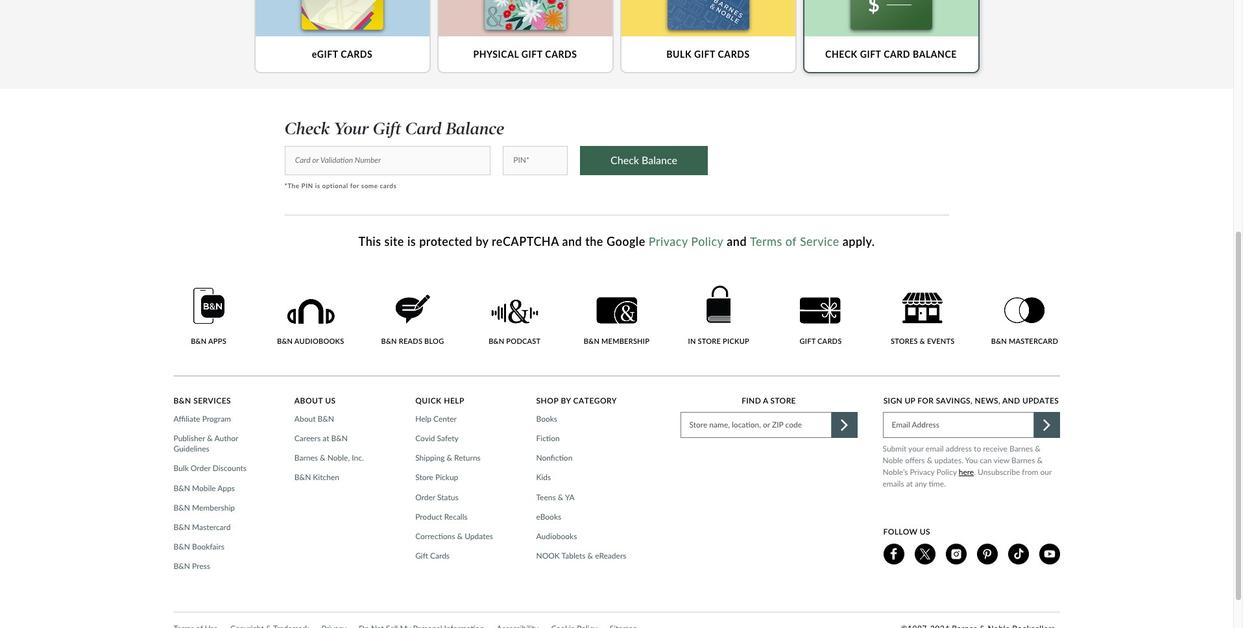 Task type: describe. For each thing, give the bounding box(es) containing it.
& up from
[[1036, 444, 1041, 454]]

pin
[[302, 182, 313, 189]]

author
[[214, 434, 238, 443]]

books link
[[537, 414, 562, 425]]

product recalls
[[416, 512, 468, 522]]

b&n kitchen
[[295, 473, 339, 483]]

check gift card balance
[[826, 49, 957, 60]]

covid safety link
[[416, 434, 463, 444]]

0 horizontal spatial gift
[[373, 119, 401, 139]]

b&n mobile apps link
[[174, 483, 239, 494]]

apps
[[218, 483, 235, 493]]

sign
[[884, 396, 903, 406]]

b&n apps link
[[174, 287, 244, 346]]

1 horizontal spatial store
[[771, 396, 796, 406]]

& up our
[[1038, 456, 1043, 465]]

gift for bulk
[[695, 49, 716, 60]]

covid safety
[[416, 434, 459, 443]]

shipping
[[416, 453, 445, 463]]

corrections & updates
[[416, 532, 493, 541]]

& inside publisher & author guidelines
[[207, 434, 213, 443]]

the
[[586, 235, 604, 249]]

about for about b&n
[[295, 414, 316, 424]]

bulk order discounts link
[[174, 464, 251, 474]]

podcast
[[507, 337, 541, 346]]

b&n inside careers at b&n link
[[331, 434, 348, 443]]

gift for physical
[[522, 49, 543, 60]]

b&n bookfairs
[[174, 542, 225, 552]]

gift cards
[[800, 337, 842, 346]]

services
[[194, 396, 231, 406]]

kitchen
[[313, 473, 339, 483]]

teens
[[537, 492, 556, 502]]

b&n for b&n audiobooks
[[277, 337, 293, 346]]

1 horizontal spatial order
[[416, 492, 436, 502]]

sign up for savings, news, and updates
[[884, 396, 1060, 406]]

bulk gift cards link
[[620, 0, 797, 74]]

in store pickup
[[688, 337, 750, 346]]

kids
[[537, 473, 551, 483]]

careers at b&n link
[[295, 434, 352, 444]]

pickup
[[723, 337, 750, 346]]

b&n podcast
[[489, 337, 541, 346]]

egift
[[312, 49, 338, 60]]

bulk
[[667, 49, 692, 60]]

protected
[[419, 235, 473, 249]]

b&n for b&n press
[[174, 562, 190, 572]]

balance
[[913, 49, 957, 60]]

teens & ya
[[537, 492, 575, 502]]

b&n reads blog link
[[378, 295, 448, 346]]

follow
[[884, 527, 918, 537]]

here link
[[959, 467, 975, 478]]

Please complete this field to find a store text field
[[681, 412, 832, 438]]

in
[[688, 337, 696, 346]]

b&n inside about b&n 'link'
[[318, 414, 334, 424]]

tablets
[[562, 551, 586, 561]]

check
[[826, 49, 858, 60]]

submit
[[883, 444, 907, 454]]

store pickup link
[[416, 473, 462, 483]]

teens & ya link
[[537, 492, 579, 503]]

1 vertical spatial help
[[416, 414, 432, 424]]

gift cards link
[[786, 298, 856, 346]]

your
[[909, 444, 924, 454]]

0 vertical spatial at
[[323, 434, 329, 443]]

about b&n
[[295, 414, 334, 424]]

audiobooks link
[[537, 532, 581, 542]]

b&n membership link
[[174, 503, 239, 513]]

nook tablets & ereaders
[[537, 551, 627, 561]]

google
[[607, 235, 646, 249]]

status
[[438, 492, 459, 502]]

stores
[[891, 337, 918, 346]]

check
[[285, 119, 330, 139]]

help center link
[[416, 414, 461, 425]]

address
[[946, 444, 973, 454]]

gift cards link
[[416, 551, 454, 562]]

cards
[[430, 551, 450, 561]]

1 vertical spatial card
[[295, 155, 311, 165]]

about for about us
[[295, 396, 323, 406]]

bulk order discounts
[[174, 464, 247, 474]]

this site is protected by recaptcha and the google privacy policy and terms of service apply.
[[359, 235, 875, 249]]

is for pin
[[315, 182, 320, 189]]

of
[[786, 235, 797, 249]]

stores & events
[[891, 337, 955, 346]]

b&n for b&n podcast
[[489, 337, 505, 346]]

affiliate program
[[174, 414, 231, 424]]

news,
[[975, 396, 1001, 406]]

b&n mastercard
[[992, 337, 1059, 346]]

shipping & returns link
[[416, 453, 485, 464]]

noble's
[[883, 467, 909, 477]]

bulk gift cards
[[667, 49, 750, 60]]

card
[[884, 49, 911, 60]]

help center
[[416, 414, 457, 424]]

receive
[[984, 444, 1008, 454]]

covid
[[416, 434, 435, 443]]

barnes & noble, inc.
[[295, 453, 364, 463]]

b&n apps
[[191, 337, 226, 346]]

0 vertical spatial policy
[[692, 235, 724, 249]]

site
[[385, 235, 404, 249]]

b&n for b&n mobile apps
[[174, 483, 190, 493]]

b&n for b&n services
[[174, 396, 191, 406]]

kids link
[[537, 473, 555, 483]]

nonfiction
[[537, 453, 573, 463]]

returns
[[454, 453, 481, 463]]

cards
[[380, 182, 397, 189]]

you
[[966, 456, 978, 465]]

& right "tablets"
[[588, 551, 593, 561]]

b&n audiobooks
[[277, 337, 344, 346]]

up
[[905, 396, 916, 406]]

here
[[959, 467, 975, 477]]

recalls
[[444, 512, 468, 522]]

or
[[312, 155, 319, 165]]

nonfiction link
[[537, 453, 577, 464]]

reads
[[399, 337, 423, 346]]



Task type: locate. For each thing, give the bounding box(es) containing it.
ebooks link
[[537, 512, 566, 523]]

barnes down careers
[[295, 453, 318, 463]]

b&n for b&n mastercard
[[992, 337, 1008, 346]]

b&n left reads
[[381, 337, 397, 346]]

events
[[928, 337, 955, 346]]

0 vertical spatial privacy
[[649, 235, 688, 249]]

store down shipping
[[416, 473, 434, 483]]

0 vertical spatial card
[[405, 119, 442, 139]]

terms of service link
[[751, 235, 840, 249]]

about inside 'link'
[[295, 414, 316, 424]]

1 vertical spatial is
[[408, 235, 416, 249]]

0 horizontal spatial card
[[295, 155, 311, 165]]

balance
[[446, 119, 505, 139]]

service
[[800, 235, 840, 249]]

at right emails
[[907, 479, 913, 489]]

1 horizontal spatial gift
[[416, 551, 428, 561]]

us
[[325, 396, 336, 406]]

from
[[1023, 467, 1039, 477]]

b&n for b&n mastercard
[[174, 523, 190, 532]]

0 horizontal spatial privacy
[[649, 235, 688, 249]]

b&n for b&n reads blog
[[381, 337, 397, 346]]

*the pin is optional for some cards
[[285, 182, 397, 189]]

1 vertical spatial policy
[[937, 467, 957, 477]]

find
[[742, 396, 762, 406]]

0 horizontal spatial and
[[562, 235, 582, 249]]

b&n inside b&n mastercard link
[[174, 523, 190, 532]]

shop by category
[[537, 396, 617, 406]]

b&n inside b&n audiobooks link
[[277, 337, 293, 346]]

b&n bookfairs link
[[174, 542, 228, 553]]

b&n membership
[[174, 503, 235, 513]]

& down email
[[927, 456, 933, 465]]

1 horizontal spatial privacy
[[910, 467, 935, 477]]

b&n left membership at the bottom of the page
[[584, 337, 600, 346]]

privacy policy link
[[649, 235, 724, 249]]

order right bulk
[[191, 464, 211, 474]]

1 vertical spatial for
[[918, 396, 934, 406]]

is for site
[[408, 235, 416, 249]]

gift left cards
[[416, 551, 428, 561]]

1 horizontal spatial help
[[444, 396, 465, 406]]

0 horizontal spatial for
[[350, 182, 360, 189]]

policy
[[692, 235, 724, 249], [937, 467, 957, 477]]

apply.
[[843, 235, 875, 249]]

physical gift cards link
[[437, 0, 614, 74]]

egift cards link
[[254, 0, 431, 74]]

& down careers at b&n link
[[320, 453, 326, 463]]

help down "quick"
[[416, 414, 432, 424]]

& left returns
[[447, 453, 453, 463]]

card up card or validation number text box
[[405, 119, 442, 139]]

b&n left podcast
[[489, 337, 505, 346]]

membership
[[602, 337, 650, 346]]

number
[[355, 155, 381, 165]]

b&n inside b&n press link
[[174, 562, 190, 572]]

0 vertical spatial store
[[771, 396, 796, 406]]

your
[[334, 119, 369, 139]]

b&n inside b&n membership link
[[584, 337, 600, 346]]

b&n
[[191, 337, 207, 346], [277, 337, 293, 346], [381, 337, 397, 346], [489, 337, 505, 346], [584, 337, 600, 346], [992, 337, 1008, 346], [174, 396, 191, 406], [318, 414, 334, 424], [331, 434, 348, 443], [295, 473, 311, 483], [174, 483, 190, 493], [174, 503, 190, 513], [174, 523, 190, 532], [174, 542, 190, 552], [174, 562, 190, 572]]

gift inside gift cards link
[[800, 337, 816, 346]]

affiliate
[[174, 414, 200, 424]]

barnes up view
[[1010, 444, 1034, 454]]

0 horizontal spatial store
[[416, 473, 434, 483]]

None submit
[[581, 146, 708, 175]]

recaptcha
[[492, 235, 559, 249]]

and left the
[[562, 235, 582, 249]]

policy down updates.
[[937, 467, 957, 477]]

b&n up b&n press
[[174, 542, 190, 552]]

savings,
[[937, 396, 973, 406]]

& left updates at the bottom left of the page
[[457, 532, 463, 541]]

0 vertical spatial help
[[444, 396, 465, 406]]

b&n left press
[[174, 562, 190, 572]]

1 horizontal spatial at
[[907, 479, 913, 489]]

0 vertical spatial for
[[350, 182, 360, 189]]

privacy inside submit your email address to receive barnes & noble offers & updates. you can view barnes & noble's privacy policy
[[910, 467, 935, 477]]

is
[[315, 182, 320, 189], [408, 235, 416, 249]]

gift inside gift cards link
[[416, 551, 428, 561]]

fiction link
[[537, 434, 564, 444]]

1 horizontal spatial policy
[[937, 467, 957, 477]]

b&n for b&n membership
[[584, 337, 600, 346]]

store pickup
[[416, 473, 459, 483]]

to
[[974, 444, 982, 454]]

b&n down bulk
[[174, 483, 190, 493]]

1 vertical spatial gift
[[416, 551, 428, 561]]

bookfairs
[[192, 542, 225, 552]]

and
[[562, 235, 582, 249], [727, 235, 747, 249], [1003, 396, 1021, 406]]

1 vertical spatial at
[[907, 479, 913, 489]]

0 vertical spatial about
[[295, 396, 323, 406]]

corrections
[[416, 532, 455, 541]]

policy left terms
[[692, 235, 724, 249]]

0 vertical spatial is
[[315, 182, 320, 189]]

1 about from the top
[[295, 396, 323, 406]]

None password field
[[503, 146, 568, 175]]

b&n mastercard link
[[990, 298, 1060, 346]]

2 about from the top
[[295, 414, 316, 424]]

& right stores
[[920, 337, 926, 346]]

email
[[926, 444, 944, 454]]

b&n for b&n apps
[[191, 337, 207, 346]]

1 vertical spatial store
[[416, 473, 434, 483]]

gift inside bulk gift cards link
[[695, 49, 716, 60]]

about
[[295, 396, 323, 406], [295, 414, 316, 424]]

1 horizontal spatial card
[[405, 119, 442, 139]]

guidelines
[[174, 444, 210, 454]]

0 vertical spatial gift
[[373, 119, 401, 139]]

b&n for b&n membership
[[174, 503, 190, 513]]

stores & events link
[[888, 293, 958, 346]]

b&n inside b&n bookfairs link
[[174, 542, 190, 552]]

0 horizontal spatial help
[[416, 414, 432, 424]]

b&n inside b&n mastercard link
[[992, 337, 1008, 346]]

b&n up b&n mastercard
[[174, 503, 190, 513]]

validation
[[321, 155, 353, 165]]

& left author
[[207, 434, 213, 443]]

b&n up "noble, inc."
[[331, 434, 348, 443]]

0 horizontal spatial order
[[191, 464, 211, 474]]

for right up
[[918, 396, 934, 406]]

publisher
[[174, 434, 205, 443]]

0 horizontal spatial is
[[315, 182, 320, 189]]

bulk
[[174, 464, 189, 474]]

at
[[323, 434, 329, 443], [907, 479, 913, 489]]

b&n inside b&n podcast link
[[489, 337, 505, 346]]

privacy right google
[[649, 235, 688, 249]]

and left terms
[[727, 235, 747, 249]]

b&n inside b&n apps link
[[191, 337, 207, 346]]

0 horizontal spatial at
[[323, 434, 329, 443]]

b&n left kitchen
[[295, 473, 311, 483]]

is right pin
[[315, 182, 320, 189]]

this
[[359, 235, 381, 249]]

at right careers
[[323, 434, 329, 443]]

b&n left audiobooks
[[277, 337, 293, 346]]

mastercard
[[192, 523, 231, 532]]

ebooks
[[537, 512, 562, 522]]

order status
[[416, 492, 459, 502]]

1 vertical spatial about
[[295, 414, 316, 424]]

& inside 'link'
[[457, 532, 463, 541]]

policy inside submit your email address to receive barnes & noble offers & updates. you can view barnes & noble's privacy policy
[[937, 467, 957, 477]]

unsubscribe
[[978, 467, 1021, 477]]

is right site
[[408, 235, 416, 249]]

b&n press link
[[174, 562, 214, 572]]

gift up card or validation number text box
[[373, 119, 401, 139]]

gift inside physical gift cards link
[[522, 49, 543, 60]]

b&n inside b&n membership link
[[174, 503, 190, 513]]

0 horizontal spatial policy
[[692, 235, 724, 249]]

b&n left mastercard
[[992, 337, 1008, 346]]

1 horizontal spatial for
[[918, 396, 934, 406]]

about up about b&n
[[295, 396, 323, 406]]

check your gift card balance
[[285, 119, 505, 139]]

in store pickup link
[[684, 286, 754, 346]]

order status link
[[416, 492, 463, 503]]

& inside 'link'
[[558, 492, 564, 502]]

physical gift cards
[[474, 49, 577, 60]]

barnes up from
[[1012, 456, 1036, 465]]

about up careers
[[295, 414, 316, 424]]

store right a
[[771, 396, 796, 406]]

fiction
[[537, 434, 560, 443]]

careers at b&n
[[295, 434, 348, 443]]

optional
[[322, 182, 348, 189]]

publisher & author guidelines link
[[174, 434, 278, 455]]

safety
[[437, 434, 459, 443]]

emails
[[883, 479, 905, 489]]

*the
[[285, 182, 300, 189]]

b&n up the affiliate
[[174, 396, 191, 406]]

terms
[[751, 235, 783, 249]]

discounts
[[213, 464, 247, 474]]

card left or
[[295, 155, 311, 165]]

b&n inside the b&n kitchen link
[[295, 473, 311, 483]]

& left the ya
[[558, 492, 564, 502]]

ereaders
[[595, 551, 627, 561]]

corrections & updates link
[[416, 532, 497, 542]]

and right news,
[[1003, 396, 1021, 406]]

b&n for b&n kitchen
[[295, 473, 311, 483]]

b&n services
[[174, 396, 231, 406]]

Please complete this field text field
[[883, 412, 1034, 438]]

blog
[[425, 337, 444, 346]]

1 vertical spatial privacy
[[910, 467, 935, 477]]

gift for check
[[861, 49, 882, 60]]

apps
[[208, 337, 226, 346]]

b&n membership link
[[582, 298, 652, 346]]

b&n inside the b&n mobile apps link
[[174, 483, 190, 493]]

b&n for b&n bookfairs
[[174, 542, 190, 552]]

0 vertical spatial order
[[191, 464, 211, 474]]

Card or Validation Number text field
[[285, 146, 490, 175]]

order up product
[[416, 492, 436, 502]]

help up center
[[444, 396, 465, 406]]

1 horizontal spatial is
[[408, 235, 416, 249]]

b&n up the b&n bookfairs
[[174, 523, 190, 532]]

2 horizontal spatial and
[[1003, 396, 1021, 406]]

for left some
[[350, 182, 360, 189]]

mastercard
[[1009, 337, 1059, 346]]

.
[[975, 467, 976, 477]]

b&n inside the "b&n reads blog" link
[[381, 337, 397, 346]]

b&n left apps
[[191, 337, 207, 346]]

at inside . unsubscribe from our emails at                         any time.
[[907, 479, 913, 489]]

privacy down offers
[[910, 467, 935, 477]]

b&n down us at left bottom
[[318, 414, 334, 424]]

1 horizontal spatial and
[[727, 235, 747, 249]]

1 vertical spatial order
[[416, 492, 436, 502]]

b&n mastercard
[[174, 523, 231, 532]]

membership
[[192, 503, 235, 513]]



Task type: vqa. For each thing, say whether or not it's contained in the screenshot.


